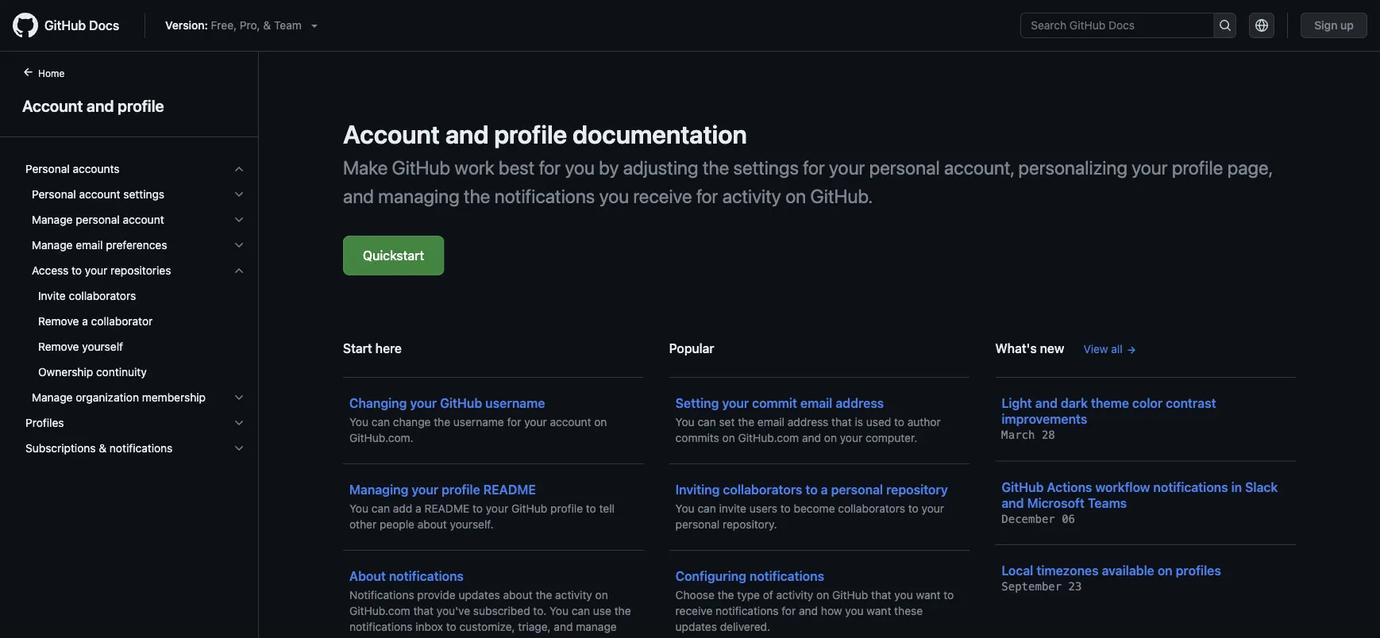 Task type: locate. For each thing, give the bounding box(es) containing it.
receive inside account and profile documentation make github work best for you by adjusting the settings for your personal account, personalizing your profile page, and managing the notifications you receive for activity on github.
[[634, 185, 692, 207]]

1 horizontal spatial readme
[[484, 483, 536, 498]]

1 vertical spatial that
[[871, 589, 892, 602]]

by
[[599, 156, 619, 179]]

manage organization membership button
[[19, 385, 252, 411]]

and right triage,
[[554, 621, 573, 634]]

slack
[[1246, 480, 1278, 495]]

collaborator
[[91, 315, 153, 328]]

notifications
[[495, 185, 595, 207], [110, 442, 173, 455], [1154, 480, 1229, 495], [389, 569, 464, 584], [750, 569, 825, 584], [716, 605, 779, 618], [350, 621, 413, 634]]

1 vertical spatial address
[[788, 416, 829, 429]]

start
[[343, 341, 372, 356]]

march 28 element
[[1002, 429, 1056, 442]]

sc 9kayk9 0 image inside manage organization membership dropdown button
[[233, 392, 245, 404]]

4 sc 9kayk9 0 image from the top
[[233, 265, 245, 277]]

1 horizontal spatial updates
[[676, 621, 717, 634]]

membership
[[142, 391, 206, 404]]

you right how
[[845, 605, 864, 618]]

you right to.
[[550, 605, 569, 618]]

1 vertical spatial email
[[801, 396, 833, 411]]

1 vertical spatial a
[[821, 483, 828, 498]]

github.
[[811, 185, 873, 207]]

profile for account and profile documentation make github work best for you by adjusting the settings for your personal account, personalizing your profile page, and managing the notifications you receive for activity on github.
[[494, 119, 567, 149]]

a right add
[[416, 502, 422, 516]]

1 sc 9kayk9 0 image from the top
[[233, 163, 245, 176]]

and up improvements
[[1036, 396, 1058, 411]]

the right use
[[615, 605, 631, 618]]

2 access to your repositories element from the top
[[13, 284, 258, 385]]

docs
[[89, 18, 119, 33]]

2 horizontal spatial a
[[821, 483, 828, 498]]

inviting collaborators to a personal repository you can invite users to become collaborators to your personal repository.
[[676, 483, 948, 531]]

you inside inviting collaborators to a personal repository you can invite users to become collaborators to your personal repository.
[[676, 502, 695, 516]]

manage organization membership
[[32, 391, 206, 404]]

on inside about notifications notifications provide updates about the activity on github.com that you've subscribed to. you can use the notifications inbox to customize, triage, and manage your updates.
[[596, 589, 608, 602]]

receive down choose
[[676, 605, 713, 618]]

personal accounts
[[25, 162, 120, 176]]

can
[[372, 416, 390, 429], [698, 416, 716, 429], [372, 502, 390, 516], [698, 502, 716, 516], [572, 605, 590, 618]]

continuity
[[96, 366, 147, 379]]

github inside account and profile documentation make github work best for you by adjusting the settings for your personal account, personalizing your profile page, and managing the notifications you receive for activity on github.
[[392, 156, 451, 179]]

notifications down profiles dropdown button
[[110, 442, 173, 455]]

that inside setting your commit email address you can set the email address that is used to author commits on github.com and on your computer.
[[832, 416, 852, 429]]

used
[[866, 416, 891, 429]]

github inside managing your profile readme you can add a readme to your github profile to tell other people about yourself.
[[512, 502, 548, 516]]

want up these
[[916, 589, 941, 602]]

collaborators down access to your repositories
[[69, 290, 136, 303]]

1 access to your repositories element from the top
[[13, 258, 258, 385]]

delivered.
[[720, 621, 771, 634]]

sc 9kayk9 0 image inside the manage personal account dropdown button
[[233, 214, 245, 226]]

for
[[539, 156, 561, 179], [803, 156, 825, 179], [697, 185, 718, 207], [507, 416, 521, 429], [782, 605, 796, 618]]

personal for personal account settings
[[32, 188, 76, 201]]

1 vertical spatial updates
[[676, 621, 717, 634]]

1 vertical spatial settings
[[123, 188, 165, 201]]

1 vertical spatial github.com
[[350, 605, 410, 618]]

1 personal accounts element from the top
[[13, 156, 258, 411]]

0 horizontal spatial account
[[79, 188, 120, 201]]

account and profile
[[22, 96, 164, 115]]

1 vertical spatial account
[[123, 213, 164, 226]]

to
[[72, 264, 82, 277], [894, 416, 905, 429], [806, 483, 818, 498], [473, 502, 483, 516], [586, 502, 596, 516], [781, 502, 791, 516], [909, 502, 919, 516], [944, 589, 954, 602], [446, 621, 457, 634]]

popular
[[669, 341, 715, 356]]

personal accounts element containing personal accounts
[[13, 156, 258, 411]]

personal down "personal account settings"
[[76, 213, 120, 226]]

email
[[76, 239, 103, 252], [801, 396, 833, 411], [758, 416, 785, 429]]

0 vertical spatial address
[[836, 396, 884, 411]]

type
[[737, 589, 760, 602]]

your inside about notifications notifications provide updates about the activity on github.com that you've subscribed to. you can use the notifications inbox to customize, triage, and manage your updates.
[[350, 637, 372, 639]]

1 horizontal spatial account
[[343, 119, 440, 149]]

0 vertical spatial receive
[[634, 185, 692, 207]]

2 horizontal spatial collaborators
[[838, 502, 906, 516]]

local timezones available on profiles september 23
[[1002, 564, 1222, 594]]

you've
[[437, 605, 470, 618]]

view all
[[1084, 343, 1123, 356]]

1 remove from the top
[[38, 315, 79, 328]]

account
[[22, 96, 83, 115], [343, 119, 440, 149]]

improvements
[[1002, 412, 1088, 427]]

account inside changing your github username you can change the username for your account on github.com.
[[550, 416, 591, 429]]

1 horizontal spatial email
[[758, 416, 785, 429]]

setting
[[676, 396, 719, 411]]

remove up ownership
[[38, 340, 79, 353]]

& down profiles dropdown button
[[99, 442, 107, 455]]

activity
[[723, 185, 782, 207], [555, 589, 592, 602], [777, 589, 814, 602]]

september
[[1002, 581, 1062, 594]]

you down by
[[599, 185, 629, 207]]

sc 9kayk9 0 image for access to your repositories
[[233, 265, 245, 277]]

2 vertical spatial account
[[550, 416, 591, 429]]

can up github.com.
[[372, 416, 390, 429]]

account up make
[[343, 119, 440, 149]]

and inside about notifications notifications provide updates about the activity on github.com that you've subscribed to. you can use the notifications inbox to customize, triage, and manage your updates.
[[554, 621, 573, 634]]

personal down the inviting
[[676, 518, 720, 531]]

0 vertical spatial remove
[[38, 315, 79, 328]]

0 horizontal spatial updates
[[459, 589, 500, 602]]

0 vertical spatial about
[[418, 518, 447, 531]]

about right 'people'
[[418, 518, 447, 531]]

0 vertical spatial account
[[79, 188, 120, 201]]

github docs link
[[13, 13, 132, 38]]

the left 'type'
[[718, 589, 734, 602]]

manage for manage email preferences
[[32, 239, 73, 252]]

1 vertical spatial account
[[343, 119, 440, 149]]

updates inside configuring notifications choose the type of activity on github that you want to receive notifications for and how you want these updates delivered.
[[676, 621, 717, 634]]

and up december
[[1002, 496, 1024, 511]]

can inside about notifications notifications provide updates about the activity on github.com that you've subscribed to. you can use the notifications inbox to customize, triage, and manage your updates.
[[572, 605, 590, 618]]

you inside setting your commit email address you can set the email address that is used to author commits on github.com and on your computer.
[[676, 416, 695, 429]]

2 horizontal spatial account
[[550, 416, 591, 429]]

email inside dropdown button
[[76, 239, 103, 252]]

2 remove from the top
[[38, 340, 79, 353]]

commits
[[676, 432, 720, 445]]

profile left page, at the right top
[[1172, 156, 1224, 179]]

personal
[[25, 162, 70, 176], [32, 188, 76, 201]]

2 vertical spatial that
[[413, 605, 434, 618]]

sc 9kayk9 0 image inside profiles dropdown button
[[233, 417, 245, 430]]

sc 9kayk9 0 image for manage personal account
[[233, 214, 245, 226]]

1 manage from the top
[[32, 213, 73, 226]]

microsoft
[[1028, 496, 1085, 511]]

github
[[44, 18, 86, 33], [392, 156, 451, 179], [440, 396, 482, 411], [1002, 480, 1044, 495], [512, 502, 548, 516], [833, 589, 868, 602]]

personal down personal accounts
[[32, 188, 76, 201]]

personal for personal accounts
[[25, 162, 70, 176]]

access
[[32, 264, 69, 277]]

updates down choose
[[676, 621, 717, 634]]

1 horizontal spatial account
[[123, 213, 164, 226]]

profiles
[[25, 417, 64, 430]]

1 horizontal spatial github.com
[[738, 432, 799, 445]]

to inside setting your commit email address you can set the email address that is used to author commits on github.com and on your computer.
[[894, 416, 905, 429]]

github inside github actions workflow notifications in slack and microsoft teams december 06
[[1002, 480, 1044, 495]]

about inside managing your profile readme you can add a readme to your github profile to tell other people about yourself.
[[418, 518, 447, 531]]

2 vertical spatial manage
[[32, 391, 73, 404]]

account and profile documentation make github work best for you by adjusting the settings for your personal account, personalizing your profile page, and managing the notifications you receive for activity on github.
[[343, 119, 1273, 207]]

0 horizontal spatial email
[[76, 239, 103, 252]]

you left by
[[565, 156, 595, 179]]

set
[[719, 416, 735, 429]]

personal left accounts
[[25, 162, 70, 176]]

1 horizontal spatial that
[[832, 416, 852, 429]]

sc 9kayk9 0 image
[[233, 239, 245, 252], [233, 417, 245, 430]]

1 vertical spatial sc 9kayk9 0 image
[[233, 417, 245, 430]]

the inside changing your github username you can change the username for your account on github.com.
[[434, 416, 450, 429]]

manage
[[576, 621, 617, 634]]

the right set
[[738, 416, 755, 429]]

email down "commit"
[[758, 416, 785, 429]]

profile for managing your profile readme you can add a readme to your github profile to tell other people about yourself.
[[442, 483, 480, 498]]

0 horizontal spatial a
[[82, 315, 88, 328]]

want
[[916, 589, 941, 602], [867, 605, 892, 618]]

account for account and profile documentation make github work best for you by adjusting the settings for your personal account, personalizing your profile page, and managing the notifications you receive for activity on github.
[[343, 119, 440, 149]]

other
[[350, 518, 377, 531]]

activity inside configuring notifications choose the type of activity on github that you want to receive notifications for and how you want these updates delivered.
[[777, 589, 814, 602]]

1 vertical spatial receive
[[676, 605, 713, 618]]

access to your repositories
[[32, 264, 171, 277]]

documentation
[[573, 119, 747, 149]]

sc 9kayk9 0 image inside the personal account settings dropdown button
[[233, 188, 245, 201]]

to inside dropdown button
[[72, 264, 82, 277]]

you
[[565, 156, 595, 179], [599, 185, 629, 207], [895, 589, 913, 602], [845, 605, 864, 618]]

1 horizontal spatial want
[[916, 589, 941, 602]]

best
[[499, 156, 535, 179]]

0 vertical spatial updates
[[459, 589, 500, 602]]

about
[[350, 569, 386, 584]]

can up commits
[[698, 416, 716, 429]]

1 horizontal spatial a
[[416, 502, 422, 516]]

can down managing on the bottom
[[372, 502, 390, 516]]

and up inviting collaborators to a personal repository you can invite users to become collaborators to your personal repository.
[[802, 432, 821, 445]]

computer.
[[866, 432, 918, 445]]

0 vertical spatial personal
[[25, 162, 70, 176]]

2 sc 9kayk9 0 image from the top
[[233, 417, 245, 430]]

address down "commit"
[[788, 416, 829, 429]]

1 horizontal spatial settings
[[734, 156, 799, 179]]

personal inside account and profile documentation make github work best for you by adjusting the settings for your personal account, personalizing your profile page, and managing the notifications you receive for activity on github.
[[870, 156, 940, 179]]

your inside dropdown button
[[85, 264, 108, 277]]

sc 9kayk9 0 image inside personal accounts dropdown button
[[233, 163, 245, 176]]

managing
[[378, 185, 460, 207]]

want left these
[[867, 605, 892, 618]]

account down home link
[[22, 96, 83, 115]]

sc 9kayk9 0 image inside subscriptions & notifications dropdown button
[[233, 442, 245, 455]]

& inside dropdown button
[[99, 442, 107, 455]]

on inside changing your github username you can change the username for your account on github.com.
[[594, 416, 607, 429]]

1 vertical spatial collaborators
[[723, 483, 803, 498]]

& right pro,
[[263, 19, 271, 32]]

3 manage from the top
[[32, 391, 73, 404]]

can inside changing your github username you can change the username for your account on github.com.
[[372, 416, 390, 429]]

a up become
[[821, 483, 828, 498]]

github inside changing your github username you can change the username for your account on github.com.
[[440, 396, 482, 411]]

manage personal account button
[[19, 207, 252, 233]]

github.com
[[738, 432, 799, 445], [350, 605, 410, 618]]

5 sc 9kayk9 0 image from the top
[[233, 392, 245, 404]]

receive down adjusting
[[634, 185, 692, 207]]

notifications up of
[[750, 569, 825, 584]]

change
[[393, 416, 431, 429]]

sc 9kayk9 0 image inside manage email preferences dropdown button
[[233, 239, 245, 252]]

1 horizontal spatial &
[[263, 19, 271, 32]]

repositories
[[111, 264, 171, 277]]

can left use
[[572, 605, 590, 618]]

personal accounts button
[[19, 156, 252, 182]]

1 vertical spatial manage
[[32, 239, 73, 252]]

3 sc 9kayk9 0 image from the top
[[233, 214, 245, 226]]

github.com down "commit"
[[738, 432, 799, 445]]

address
[[836, 396, 884, 411], [788, 416, 829, 429]]

light
[[1002, 396, 1032, 411]]

can inside setting your commit email address you can set the email address that is used to author commits on github.com and on your computer.
[[698, 416, 716, 429]]

access to your repositories element
[[13, 258, 258, 385], [13, 284, 258, 385]]

0 horizontal spatial settings
[[123, 188, 165, 201]]

0 vertical spatial github.com
[[738, 432, 799, 445]]

what's new
[[996, 341, 1065, 356]]

0 vertical spatial account
[[22, 96, 83, 115]]

page,
[[1228, 156, 1273, 179]]

people
[[380, 518, 415, 531]]

1 vertical spatial remove
[[38, 340, 79, 353]]

0 horizontal spatial readme
[[425, 502, 470, 516]]

ownership
[[38, 366, 93, 379]]

that inside about notifications notifications provide updates about the activity on github.com that you've subscribed to. you can use the notifications inbox to customize, triage, and manage your updates.
[[413, 605, 434, 618]]

1 vertical spatial want
[[867, 605, 892, 618]]

personal up github.
[[870, 156, 940, 179]]

account,
[[944, 156, 1015, 179]]

account
[[79, 188, 120, 201], [123, 213, 164, 226], [550, 416, 591, 429]]

23
[[1069, 581, 1082, 594]]

personal accounts element
[[13, 156, 258, 411], [13, 182, 258, 411]]

sc 9kayk9 0 image
[[233, 163, 245, 176], [233, 188, 245, 201], [233, 214, 245, 226], [233, 265, 245, 277], [233, 392, 245, 404], [233, 442, 245, 455]]

0 horizontal spatial &
[[99, 442, 107, 455]]

activity inside account and profile documentation make github work best for you by adjusting the settings for your personal account, personalizing your profile page, and managing the notifications you receive for activity on github.
[[723, 185, 782, 207]]

account inside account and profile documentation make github work best for you by adjusting the settings for your personal account, personalizing your profile page, and managing the notifications you receive for activity on github.
[[343, 119, 440, 149]]

0 vertical spatial email
[[76, 239, 103, 252]]

profile up yourself.
[[442, 483, 480, 498]]

and inside light and dark theme color contrast improvements march 28
[[1036, 396, 1058, 411]]

0 horizontal spatial want
[[867, 605, 892, 618]]

personal inside the personal account settings dropdown button
[[32, 188, 76, 201]]

you inside about notifications notifications provide updates about the activity on github.com that you've subscribed to. you can use the notifications inbox to customize, triage, and manage your updates.
[[550, 605, 569, 618]]

collaborators down the repository
[[838, 502, 906, 516]]

access to your repositories element containing invite collaborators
[[13, 284, 258, 385]]

sc 9kayk9 0 image inside access to your repositories dropdown button
[[233, 265, 245, 277]]

and inside configuring notifications choose the type of activity on github that you want to receive notifications for and how you want these updates delivered.
[[799, 605, 818, 618]]

0 horizontal spatial account
[[22, 96, 83, 115]]

you inside managing your profile readme you can add a readme to your github profile to tell other people about yourself.
[[350, 502, 369, 516]]

2 vertical spatial a
[[416, 502, 422, 516]]

0 vertical spatial collaborators
[[69, 290, 136, 303]]

you up other at the left bottom of page
[[350, 502, 369, 516]]

and down make
[[343, 185, 374, 207]]

inviting
[[676, 483, 720, 498]]

personal account settings button
[[19, 182, 252, 207]]

1 vertical spatial personal
[[32, 188, 76, 201]]

in
[[1232, 480, 1243, 495]]

a down invite collaborators
[[82, 315, 88, 328]]

you up commits
[[676, 416, 695, 429]]

None search field
[[1021, 13, 1237, 38]]

github.com.
[[350, 432, 414, 445]]

manage for manage organization membership
[[32, 391, 73, 404]]

about up subscribed
[[503, 589, 533, 602]]

email right "commit"
[[801, 396, 833, 411]]

1 horizontal spatial about
[[503, 589, 533, 602]]

collaborators for invite
[[69, 290, 136, 303]]

email down manage personal account
[[76, 239, 103, 252]]

1 vertical spatial &
[[99, 442, 107, 455]]

github.com inside setting your commit email address you can set the email address that is used to author commits on github.com and on your computer.
[[738, 432, 799, 445]]

0 vertical spatial sc 9kayk9 0 image
[[233, 239, 245, 252]]

0 horizontal spatial that
[[413, 605, 434, 618]]

you down the inviting
[[676, 502, 695, 516]]

become
[[794, 502, 835, 516]]

updates.
[[375, 637, 420, 639]]

0 vertical spatial username
[[486, 396, 545, 411]]

2 horizontal spatial that
[[871, 589, 892, 602]]

remove down the invite
[[38, 315, 79, 328]]

sc 9kayk9 0 image for manage organization membership
[[233, 392, 245, 404]]

remove
[[38, 315, 79, 328], [38, 340, 79, 353]]

0 horizontal spatial address
[[788, 416, 829, 429]]

0 vertical spatial that
[[832, 416, 852, 429]]

6 sc 9kayk9 0 image from the top
[[233, 442, 245, 455]]

personalizing
[[1019, 156, 1128, 179]]

that inside configuring notifications choose the type of activity on github that you want to receive notifications for and how you want these updates delivered.
[[871, 589, 892, 602]]

notifications left in
[[1154, 480, 1229, 495]]

1 sc 9kayk9 0 image from the top
[[233, 239, 245, 252]]

personal inside personal accounts dropdown button
[[25, 162, 70, 176]]

the down work
[[464, 185, 490, 207]]

0 vertical spatial settings
[[734, 156, 799, 179]]

about notifications notifications provide updates about the activity on github.com that you've subscribed to. you can use the notifications inbox to customize, triage, and manage your updates.
[[350, 569, 631, 639]]

1 horizontal spatial collaborators
[[723, 483, 803, 498]]

work
[[455, 156, 495, 179]]

username
[[486, 396, 545, 411], [453, 416, 504, 429]]

github.com down the notifications
[[350, 605, 410, 618]]

address up is
[[836, 396, 884, 411]]

updates up subscribed
[[459, 589, 500, 602]]

profile up "best"
[[494, 119, 567, 149]]

0 vertical spatial manage
[[32, 213, 73, 226]]

0 horizontal spatial collaborators
[[69, 290, 136, 303]]

collaborators inside 'link'
[[69, 290, 136, 303]]

0 horizontal spatial github.com
[[350, 605, 410, 618]]

notifications down "best"
[[495, 185, 595, 207]]

collaborators up users
[[723, 483, 803, 498]]

ownership continuity link
[[19, 360, 252, 385]]

notifications inside github actions workflow notifications in slack and microsoft teams december 06
[[1154, 480, 1229, 495]]

december
[[1002, 513, 1056, 526]]

sc 9kayk9 0 image for personal account settings
[[233, 188, 245, 201]]

can down the inviting
[[698, 502, 716, 516]]

0 horizontal spatial about
[[418, 518, 447, 531]]

and left how
[[799, 605, 818, 618]]

profile up personal accounts dropdown button
[[118, 96, 164, 115]]

the right change
[[434, 416, 450, 429]]

and down home link
[[87, 96, 114, 115]]

to.
[[533, 605, 547, 618]]

1 vertical spatial about
[[503, 589, 533, 602]]

2 personal accounts element from the top
[[13, 182, 258, 411]]

notifications
[[350, 589, 414, 602]]

dark
[[1061, 396, 1088, 411]]

github.com inside about notifications notifications provide updates about the activity on github.com that you've subscribed to. you can use the notifications inbox to customize, triage, and manage your updates.
[[350, 605, 410, 618]]

github inside configuring notifications choose the type of activity on github that you want to receive notifications for and how you want these updates delivered.
[[833, 589, 868, 602]]

for inside configuring notifications choose the type of activity on github that you want to receive notifications for and how you want these updates delivered.
[[782, 605, 796, 618]]

you down 'changing' at the left bottom of the page
[[350, 416, 369, 429]]

2 sc 9kayk9 0 image from the top
[[233, 188, 245, 201]]

organization
[[76, 391, 139, 404]]

2 manage from the top
[[32, 239, 73, 252]]



Task type: describe. For each thing, give the bounding box(es) containing it.
28
[[1042, 429, 1056, 442]]

march
[[1002, 429, 1035, 442]]

on inside configuring notifications choose the type of activity on github that you want to receive notifications for and how you want these updates delivered.
[[817, 589, 830, 602]]

personal account settings
[[32, 188, 165, 201]]

2 vertical spatial email
[[758, 416, 785, 429]]

manage email preferences
[[32, 239, 167, 252]]

triage,
[[518, 621, 551, 634]]

settings inside account and profile documentation make github work best for you by adjusting the settings for your personal account, personalizing your profile page, and managing the notifications you receive for activity on github.
[[734, 156, 799, 179]]

collaborators for inviting
[[723, 483, 803, 498]]

notifications up provide
[[389, 569, 464, 584]]

ownership continuity
[[38, 366, 147, 379]]

home link
[[16, 66, 90, 82]]

search image
[[1219, 19, 1232, 32]]

sc 9kayk9 0 image for personal accounts
[[233, 163, 245, 176]]

profile left tell
[[551, 502, 583, 516]]

december 06 element
[[1002, 513, 1076, 526]]

what's
[[996, 341, 1037, 356]]

can inside managing your profile readme you can add a readme to your github profile to tell other people about yourself.
[[372, 502, 390, 516]]

can inside inviting collaborators to a personal repository you can invite users to become collaborators to your personal repository.
[[698, 502, 716, 516]]

managing your profile readme you can add a readme to your github profile to tell other people about yourself.
[[350, 483, 615, 531]]

add
[[393, 502, 413, 516]]

a inside inviting collaborators to a personal repository you can invite users to become collaborators to your personal repository.
[[821, 483, 828, 498]]

and inside github actions workflow notifications in slack and microsoft teams december 06
[[1002, 496, 1024, 511]]

sc 9kayk9 0 image for manage email preferences
[[233, 239, 245, 252]]

actions
[[1047, 480, 1093, 495]]

pro,
[[240, 19, 260, 32]]

here
[[376, 341, 402, 356]]

the right adjusting
[[703, 156, 729, 179]]

notifications down 'type'
[[716, 605, 779, 618]]

the inside setting your commit email address you can set the email address that is used to author commits on github.com and on your computer.
[[738, 416, 755, 429]]

account and profile link
[[19, 94, 239, 118]]

on inside account and profile documentation make github work best for you by adjusting the settings for your personal account, personalizing your profile page, and managing the notifications you receive for activity on github.
[[786, 185, 806, 207]]

color
[[1133, 396, 1163, 411]]

for inside changing your github username you can change the username for your account on github.com.
[[507, 416, 521, 429]]

version: free, pro, & team
[[165, 19, 302, 32]]

notifications inside account and profile documentation make github work best for you by adjusting the settings for your personal account, personalizing your profile page, and managing the notifications you receive for activity on github.
[[495, 185, 595, 207]]

account for account and profile
[[22, 96, 83, 115]]

receive inside configuring notifications choose the type of activity on github that you want to receive notifications for and how you want these updates delivered.
[[676, 605, 713, 618]]

to inside configuring notifications choose the type of activity on github that you want to receive notifications for and how you want these updates delivered.
[[944, 589, 954, 602]]

version:
[[165, 19, 208, 32]]

sign up link
[[1301, 13, 1368, 38]]

profiles button
[[19, 411, 252, 436]]

timezones
[[1037, 564, 1099, 579]]

configuring notifications choose the type of activity on github that you want to receive notifications for and how you want these updates delivered.
[[676, 569, 954, 634]]

profile for account and profile
[[118, 96, 164, 115]]

notifications inside dropdown button
[[110, 442, 173, 455]]

2 vertical spatial collaborators
[[838, 502, 906, 516]]

make
[[343, 156, 388, 179]]

and up work
[[445, 119, 489, 149]]

subscriptions
[[25, 442, 96, 455]]

remove a collaborator
[[38, 315, 153, 328]]

team
[[274, 19, 302, 32]]

these
[[895, 605, 923, 618]]

sc 9kayk9 0 image for subscriptions & notifications
[[233, 442, 245, 455]]

the inside configuring notifications choose the type of activity on github that you want to receive notifications for and how you want these updates delivered.
[[718, 589, 734, 602]]

updates inside about notifications notifications provide updates about the activity on github.com that you've subscribed to. you can use the notifications inbox to customize, triage, and manage your updates.
[[459, 589, 500, 602]]

select language: current language is english image
[[1256, 19, 1269, 32]]

sign
[[1315, 19, 1338, 32]]

access to your repositories button
[[19, 258, 252, 284]]

2 horizontal spatial email
[[801, 396, 833, 411]]

1 vertical spatial username
[[453, 416, 504, 429]]

free,
[[211, 19, 237, 32]]

settings inside dropdown button
[[123, 188, 165, 201]]

september 23 element
[[1002, 581, 1082, 594]]

light and dark theme color contrast improvements march 28
[[1002, 396, 1217, 442]]

author
[[908, 416, 941, 429]]

quickstart link
[[343, 236, 444, 276]]

of
[[763, 589, 774, 602]]

remove yourself
[[38, 340, 123, 353]]

preferences
[[106, 239, 167, 252]]

profiles
[[1176, 564, 1222, 579]]

customize,
[[460, 621, 515, 634]]

0 vertical spatial &
[[263, 19, 271, 32]]

subscriptions & notifications
[[25, 442, 173, 455]]

invite collaborators
[[38, 290, 136, 303]]

is
[[855, 416, 863, 429]]

manage for manage personal account
[[32, 213, 73, 226]]

sc 9kayk9 0 image for profiles
[[233, 417, 245, 430]]

invite
[[719, 502, 747, 516]]

personal inside dropdown button
[[76, 213, 120, 226]]

a inside managing your profile readme you can add a readme to your github profile to tell other people about yourself.
[[416, 502, 422, 516]]

subscriptions & notifications button
[[19, 436, 252, 462]]

users
[[750, 502, 778, 516]]

you inside changing your github username you can change the username for your account on github.com.
[[350, 416, 369, 429]]

new
[[1040, 341, 1065, 356]]

account and profile element
[[0, 64, 259, 637]]

your inside inviting collaborators to a personal repository you can invite users to become collaborators to your personal repository.
[[922, 502, 945, 516]]

to inside about notifications notifications provide updates about the activity on github.com that you've subscribed to. you can use the notifications inbox to customize, triage, and manage your updates.
[[446, 621, 457, 634]]

how
[[821, 605, 842, 618]]

yourself
[[82, 340, 123, 353]]

1 vertical spatial readme
[[425, 502, 470, 516]]

subscribed
[[473, 605, 530, 618]]

quickstart
[[363, 248, 424, 263]]

yourself.
[[450, 518, 494, 531]]

you up these
[[895, 589, 913, 602]]

activity inside about notifications notifications provide updates about the activity on github.com that you've subscribed to. you can use the notifications inbox to customize, triage, and manage your updates.
[[555, 589, 592, 602]]

remove for remove yourself
[[38, 340, 79, 353]]

0 vertical spatial a
[[82, 315, 88, 328]]

managing
[[350, 483, 409, 498]]

personal up become
[[831, 483, 883, 498]]

github actions workflow notifications in slack and microsoft teams december 06
[[1002, 480, 1278, 526]]

0 vertical spatial want
[[916, 589, 941, 602]]

changing your github username you can change the username for your account on github.com.
[[350, 396, 607, 445]]

tell
[[599, 502, 615, 516]]

manage email preferences button
[[19, 233, 252, 258]]

commit
[[752, 396, 798, 411]]

github docs
[[44, 18, 119, 33]]

contrast
[[1166, 396, 1217, 411]]

access to your repositories element containing access to your repositories
[[13, 258, 258, 385]]

triangle down image
[[308, 19, 321, 32]]

changing
[[350, 396, 407, 411]]

notifications up updates.
[[350, 621, 413, 634]]

teams
[[1088, 496, 1127, 511]]

provide
[[417, 589, 456, 602]]

and inside setting your commit email address you can set the email address that is used to author commits on github.com and on your computer.
[[802, 432, 821, 445]]

0 vertical spatial readme
[[484, 483, 536, 498]]

remove for remove a collaborator
[[38, 315, 79, 328]]

personal accounts element containing personal account settings
[[13, 182, 258, 411]]

remove a collaborator link
[[19, 309, 252, 334]]

home
[[38, 68, 65, 79]]

1 horizontal spatial address
[[836, 396, 884, 411]]

view
[[1084, 343, 1109, 356]]

setting your commit email address you can set the email address that is used to author commits on github.com and on your computer.
[[676, 396, 941, 445]]

the up to.
[[536, 589, 552, 602]]

on inside local timezones available on profiles september 23
[[1158, 564, 1173, 579]]

remove yourself link
[[19, 334, 252, 360]]

Search GitHub Docs search field
[[1022, 14, 1214, 37]]

about inside about notifications notifications provide updates about the activity on github.com that you've subscribed to. you can use the notifications inbox to customize, triage, and manage your updates.
[[503, 589, 533, 602]]



Task type: vqa. For each thing, say whether or not it's contained in the screenshot.
View
yes



